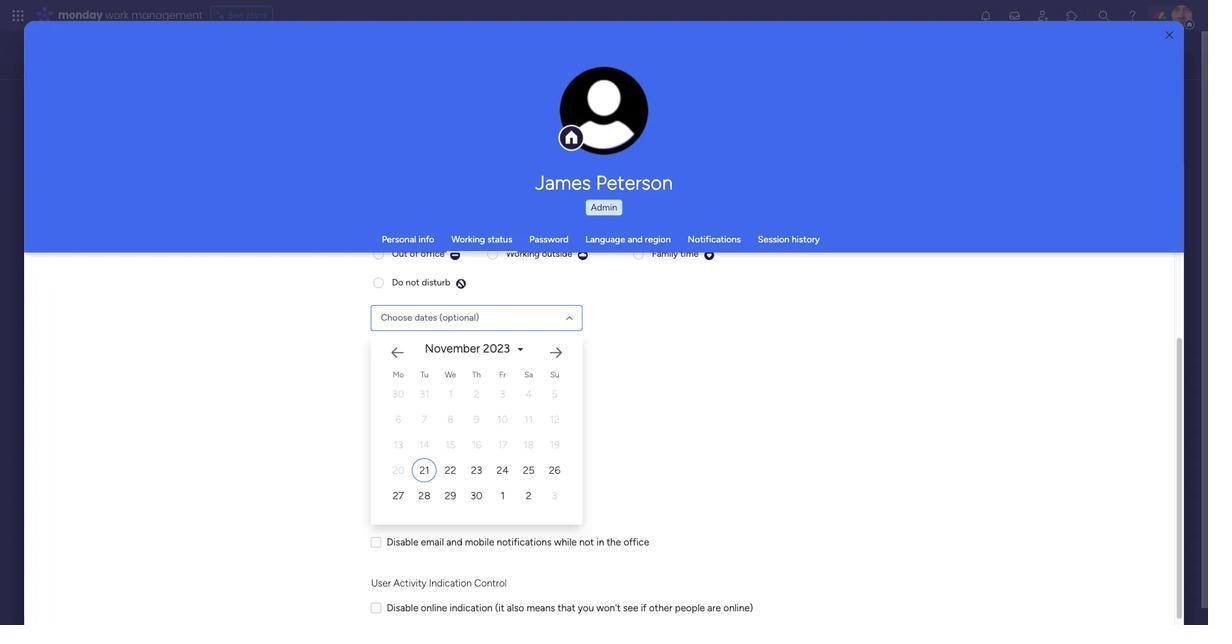 Task type: vqa. For each thing, say whether or not it's contained in the screenshot.
2023
yes



Task type: describe. For each thing, give the bounding box(es) containing it.
30
[[471, 489, 483, 502]]

we
[[445, 370, 456, 379]]

component image for work management
[[556, 413, 567, 424]]

24
[[497, 464, 509, 476]]

won't
[[597, 602, 621, 614]]

27
[[393, 489, 404, 502]]

session history
[[758, 233, 820, 244]]

trading card game
[[103, 239, 196, 251]]

mobile
[[465, 536, 495, 548]]

james peterson
[[535, 171, 673, 194]]

while
[[554, 536, 577, 548]]

family
[[652, 248, 678, 259]]

notifications
[[497, 536, 552, 548]]

23
[[471, 464, 483, 476]]

25
[[523, 464, 535, 476]]

outside
[[542, 248, 573, 259]]

28
[[419, 489, 431, 502]]

the
[[607, 536, 621, 548]]

do
[[392, 277, 404, 288]]

see
[[623, 602, 639, 614]]

language and region
[[586, 233, 671, 244]]

disable for disable email and mobile notifications while not in the office
[[387, 536, 419, 548]]

22 button
[[438, 458, 463, 482]]

preview image for out of office
[[450, 249, 461, 260]]

indication
[[429, 577, 472, 589]]

preview image for do not disturb
[[456, 278, 467, 289]]

22
[[445, 464, 457, 476]]

2 work management > main workspace from the left
[[312, 260, 464, 271]]

(optional)
[[440, 312, 479, 323]]

work down project
[[572, 412, 593, 424]]

do not disturb
[[392, 277, 451, 288]]

peterson
[[596, 171, 673, 194]]

info
[[419, 233, 435, 244]]

invite members image
[[1037, 9, 1050, 22]]

family time
[[652, 248, 699, 259]]

add to favorites image for trading card game
[[252, 238, 265, 251]]

2
[[526, 489, 532, 502]]

history
[[792, 233, 820, 244]]

0 horizontal spatial and
[[447, 536, 463, 548]]

work right monday
[[105, 8, 129, 23]]

su
[[551, 370, 560, 379]]

status
[[488, 233, 513, 244]]

1 vertical spatial not
[[580, 536, 594, 548]]

that
[[558, 602, 576, 614]]

disable for disable online indication (it also means that you won't see if other people are online)
[[387, 602, 419, 614]]

admin
[[591, 201, 618, 213]]

of
[[410, 248, 419, 259]]

1
[[501, 489, 505, 502]]

p
[[527, 399, 536, 418]]

th
[[473, 370, 481, 379]]

picture
[[591, 129, 618, 139]]

24 button
[[491, 458, 515, 482]]

card
[[142, 239, 165, 251]]

working outside
[[506, 248, 573, 259]]

are
[[708, 602, 721, 614]]

close image
[[1166, 30, 1174, 40]]

working for working status
[[452, 233, 485, 244]]

change profile picture
[[577, 118, 632, 139]]

people
[[675, 602, 705, 614]]

you
[[578, 602, 594, 614]]

21
[[420, 464, 430, 476]]

27 button
[[386, 483, 411, 508]]

profile
[[608, 118, 632, 127]]

personal info link
[[382, 233, 435, 244]]

tu
[[421, 370, 429, 379]]

30 button
[[464, 483, 489, 508]]

project planning
[[556, 394, 641, 409]]

2 button
[[517, 483, 541, 508]]

disturb
[[422, 277, 451, 288]]

online
[[421, 602, 447, 614]]

control
[[474, 577, 507, 589]]

component image for work management > main workspace
[[296, 258, 308, 270]]

change profile picture button
[[560, 66, 649, 155]]

select product image
[[12, 9, 25, 22]]



Task type: locate. For each thing, give the bounding box(es) containing it.
1 horizontal spatial work management > main workspace
[[312, 260, 464, 271]]

public board image left marketing
[[296, 238, 310, 252]]

26 button
[[543, 458, 567, 482]]

component image inside quick search results list box
[[296, 258, 308, 270]]

workspace for component image
[[208, 260, 252, 271]]

1 horizontal spatial workspace
[[420, 260, 464, 271]]

help image
[[1127, 9, 1140, 22]]

work
[[105, 8, 129, 23], [100, 260, 120, 271], [312, 260, 332, 271], [572, 412, 593, 424]]

1 disable from the top
[[387, 536, 419, 548]]

password link
[[530, 233, 569, 244]]

game
[[168, 239, 196, 251]]

email
[[421, 536, 444, 548]]

1 add to favorites image from the left
[[252, 238, 265, 251]]

disable left email
[[387, 536, 419, 548]]

work management > main workspace
[[100, 260, 252, 271], [312, 260, 464, 271]]

notifications image
[[980, 9, 993, 22]]

28 button
[[412, 483, 437, 508]]

fr
[[500, 370, 506, 379]]

user activity indication control
[[371, 577, 507, 589]]

1 horizontal spatial preview image
[[578, 249, 589, 260]]

office down the info
[[421, 248, 445, 259]]

1 horizontal spatial component image
[[556, 413, 567, 424]]

management
[[132, 8, 203, 23], [122, 260, 176, 271], [334, 260, 388, 271], [596, 412, 653, 424]]

not
[[406, 277, 420, 288], [580, 536, 594, 548]]

add to favorites image for marketing plan
[[464, 238, 477, 251]]

workspace image
[[516, 393, 547, 425]]

public board image
[[84, 238, 98, 252], [296, 238, 310, 252]]

preview image
[[704, 249, 715, 260], [456, 278, 467, 289]]

sa
[[525, 370, 533, 379]]

1 vertical spatial and
[[447, 536, 463, 548]]

29 button
[[438, 483, 463, 508]]

out of office
[[392, 248, 445, 259]]

november 2023
[[425, 341, 510, 356]]

1 workspace from the left
[[208, 260, 252, 271]]

0 horizontal spatial add to favorites image
[[252, 238, 265, 251]]

public board image up component image
[[84, 238, 98, 252]]

preview image for family time
[[704, 249, 715, 260]]

work right component image
[[100, 260, 120, 271]]

office
[[421, 248, 445, 259], [624, 536, 650, 548]]

means
[[527, 602, 556, 614]]

component image
[[296, 258, 308, 270], [556, 413, 567, 424]]

if
[[641, 602, 647, 614]]

planning
[[597, 394, 641, 409]]

november 2023 region
[[371, 326, 978, 524]]

personal info
[[382, 233, 435, 244]]

> down the out
[[390, 260, 396, 271]]

>
[[179, 260, 184, 271], [390, 260, 396, 271]]

0 horizontal spatial public board image
[[84, 238, 98, 252]]

working status link
[[452, 233, 513, 244]]

and
[[628, 233, 643, 244], [447, 536, 463, 548]]

0 horizontal spatial not
[[406, 277, 420, 288]]

0 horizontal spatial work management > main workspace
[[100, 260, 252, 271]]

james peterson button
[[425, 171, 784, 194]]

monday work management
[[58, 8, 203, 23]]

personal
[[382, 233, 417, 244]]

0 vertical spatial and
[[628, 233, 643, 244]]

quick search results list box
[[68, 122, 923, 295]]

not left in
[[580, 536, 594, 548]]

0 vertical spatial not
[[406, 277, 420, 288]]

monday
[[58, 8, 103, 23]]

november
[[425, 341, 480, 356]]

disable email and mobile notifications while not in the office
[[387, 536, 650, 548]]

working status
[[452, 233, 513, 244]]

out
[[392, 248, 408, 259]]

and left region
[[628, 233, 643, 244]]

workspace for component icon inside the quick search results list box
[[420, 260, 464, 271]]

25 button
[[517, 458, 541, 482]]

work down marketing
[[312, 260, 332, 271]]

1 vertical spatial disable
[[387, 602, 419, 614]]

in
[[597, 536, 605, 548]]

inbox image
[[1009, 9, 1022, 22]]

1 vertical spatial preview image
[[456, 278, 467, 289]]

2 workspace from the left
[[420, 260, 464, 271]]

james peterson dialog
[[24, 21, 1184, 625]]

also
[[507, 602, 524, 614]]

trading
[[103, 239, 139, 251]]

0 horizontal spatial preview image
[[456, 278, 467, 289]]

preview image
[[450, 249, 461, 260], [578, 249, 589, 260]]

preview image for working outside
[[578, 249, 589, 260]]

time
[[681, 248, 699, 259]]

choose dates (optional)
[[381, 312, 479, 323]]

public board image for marketing plan
[[296, 238, 310, 252]]

2023
[[483, 341, 510, 356]]

2 add to favorites image from the left
[[464, 238, 477, 251]]

29
[[445, 489, 457, 502]]

23 button
[[464, 458, 489, 482]]

1 horizontal spatial preview image
[[704, 249, 715, 260]]

> down game
[[179, 260, 184, 271]]

0 vertical spatial preview image
[[704, 249, 715, 260]]

2 disable from the top
[[387, 602, 419, 614]]

1 preview image from the left
[[450, 249, 461, 260]]

0 horizontal spatial working
[[452, 233, 485, 244]]

mo
[[393, 370, 404, 379]]

disable online indication (it also means that you won't see if other people are online)
[[387, 602, 754, 614]]

marketing plan
[[315, 239, 386, 251]]

1 vertical spatial office
[[624, 536, 650, 548]]

1 > from the left
[[179, 260, 184, 271]]

other
[[649, 602, 673, 614]]

0 vertical spatial disable
[[387, 536, 419, 548]]

1 horizontal spatial working
[[506, 248, 540, 259]]

2 preview image from the left
[[578, 249, 589, 260]]

21 button
[[412, 458, 437, 482]]

work management > main workspace down game
[[100, 260, 252, 271]]

1 main from the left
[[186, 260, 206, 271]]

password
[[530, 233, 569, 244]]

online)
[[724, 602, 754, 614]]

preview image right disturb
[[456, 278, 467, 289]]

workspace
[[208, 260, 252, 271], [420, 260, 464, 271]]

disable down activity
[[387, 602, 419, 614]]

see
[[228, 10, 244, 21]]

1 vertical spatial component image
[[556, 413, 567, 424]]

indication
[[450, 602, 493, 614]]

plan
[[366, 239, 386, 251]]

james
[[535, 171, 591, 194]]

marketing
[[315, 239, 364, 251]]

region
[[645, 233, 671, 244]]

main down of
[[398, 260, 418, 271]]

office right the
[[624, 536, 650, 548]]

1 horizontal spatial >
[[390, 260, 396, 271]]

1 horizontal spatial add to favorites image
[[464, 238, 477, 251]]

notifications
[[688, 233, 741, 244]]

1 work management > main workspace from the left
[[100, 260, 252, 271]]

and right email
[[447, 536, 463, 548]]

1 horizontal spatial public board image
[[296, 238, 310, 252]]

working for working outside
[[506, 248, 540, 259]]

2 > from the left
[[390, 260, 396, 271]]

2 main from the left
[[398, 260, 418, 271]]

public board image for trading card game
[[84, 238, 98, 252]]

1 horizontal spatial not
[[580, 536, 594, 548]]

project
[[556, 394, 594, 409]]

choose
[[381, 312, 413, 323]]

0 horizontal spatial >
[[179, 260, 184, 271]]

1 horizontal spatial office
[[624, 536, 650, 548]]

caret down image
[[518, 344, 523, 353]]

0 horizontal spatial workspace
[[208, 260, 252, 271]]

james peterson image
[[1172, 5, 1193, 26]]

activity
[[394, 577, 427, 589]]

component image
[[84, 258, 96, 270]]

0 vertical spatial office
[[421, 248, 445, 259]]

add to favorites image
[[252, 238, 265, 251], [464, 238, 477, 251]]

not right do
[[406, 277, 420, 288]]

notifications link
[[688, 233, 741, 244]]

see plans
[[228, 10, 267, 21]]

session
[[758, 233, 790, 244]]

plans
[[246, 10, 267, 21]]

1 horizontal spatial main
[[398, 260, 418, 271]]

0 horizontal spatial office
[[421, 248, 445, 259]]

see plans button
[[210, 6, 273, 25]]

0 vertical spatial working
[[452, 233, 485, 244]]

0 horizontal spatial component image
[[296, 258, 308, 270]]

language
[[586, 233, 626, 244]]

working left status
[[452, 233, 485, 244]]

1 horizontal spatial and
[[628, 233, 643, 244]]

main down game
[[186, 260, 206, 271]]

0 horizontal spatial preview image
[[450, 249, 461, 260]]

search everything image
[[1098, 9, 1111, 22]]

0 vertical spatial component image
[[296, 258, 308, 270]]

change
[[577, 118, 606, 127]]

working
[[452, 233, 485, 244], [506, 248, 540, 259]]

preview image down notifications at right top
[[704, 249, 715, 260]]

work management > main workspace down the out
[[312, 260, 464, 271]]

apps image
[[1066, 9, 1079, 22]]

1 public board image from the left
[[84, 238, 98, 252]]

preview image right outside
[[578, 249, 589, 260]]

1 button
[[491, 483, 515, 508]]

1 vertical spatial working
[[506, 248, 540, 259]]

session history link
[[758, 233, 820, 244]]

0 horizontal spatial main
[[186, 260, 206, 271]]

working down status
[[506, 248, 540, 259]]

2 public board image from the left
[[296, 238, 310, 252]]

language and region link
[[586, 233, 671, 244]]

preview image down working status link
[[450, 249, 461, 260]]



